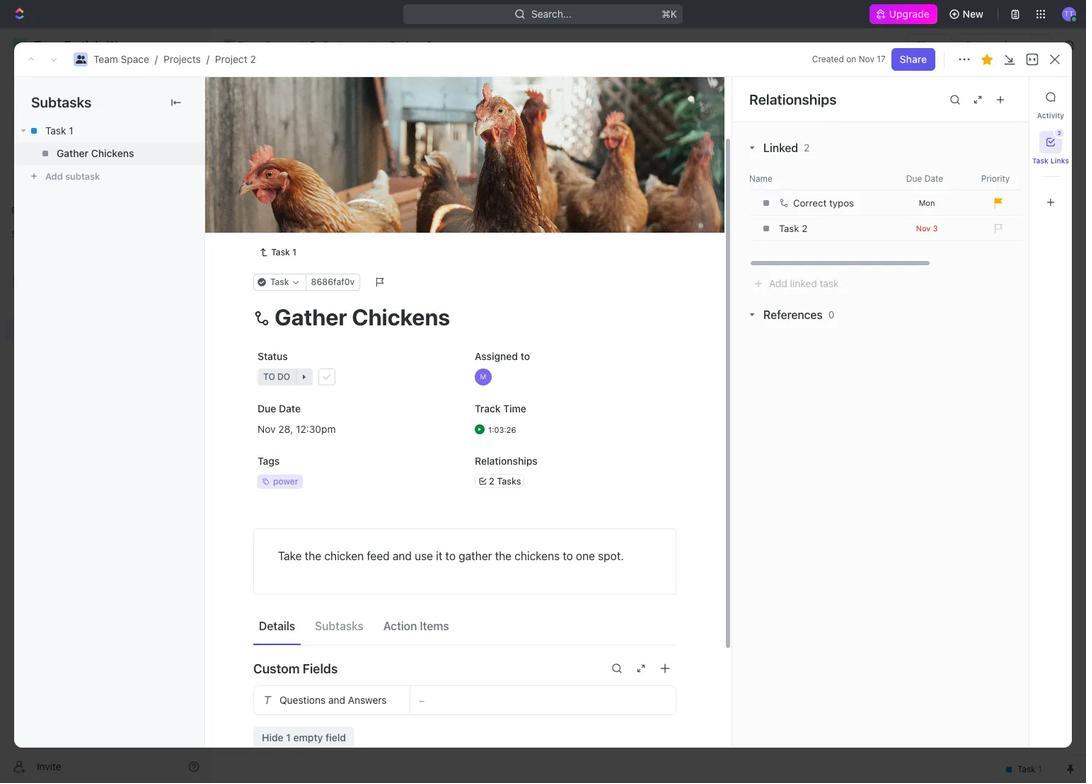 Task type: vqa. For each thing, say whether or not it's contained in the screenshot.
the top Subtasks
yes



Task type: describe. For each thing, give the bounding box(es) containing it.
assignees button
[[572, 163, 638, 180]]

set priority image
[[987, 218, 1008, 239]]

inbox
[[34, 98, 59, 110]]

add subtask
[[45, 170, 100, 182]]

1 inside button
[[332, 271, 336, 282]]

task sidebar content section
[[729, 77, 1086, 748]]

user group image for tree within the sidebar navigation
[[15, 277, 25, 286]]

1:03:26 button
[[471, 417, 676, 442]]

subtasks inside button
[[315, 620, 364, 632]]

– text field
[[410, 686, 676, 715]]

1 button
[[318, 270, 338, 284]]

to do
[[263, 372, 290, 382]]

custom fields element
[[253, 686, 676, 749]]

favorites
[[11, 205, 49, 216]]

2 horizontal spatial add task
[[984, 91, 1027, 103]]

task
[[820, 277, 839, 289]]

gantt
[[481, 131, 507, 143]]

nov 28 , 12:30 pm
[[258, 423, 336, 435]]

add down automations button at the right of the page
[[984, 91, 1003, 103]]

gather
[[459, 550, 492, 563]]

tt button
[[1058, 3, 1080, 25]]

add down task dropdown button
[[285, 295, 303, 307]]

cover
[[641, 209, 667, 222]]

board link
[[261, 127, 292, 147]]

action items button
[[378, 613, 455, 639]]

to do button
[[253, 364, 459, 390]]

on
[[846, 54, 856, 64]]

priority
[[981, 173, 1010, 184]]

correct typos
[[793, 197, 854, 209]]

add subtask button
[[14, 165, 204, 187]]

nov 3 button
[[891, 223, 962, 233]]

due for due date
[[258, 403, 276, 415]]

questions
[[279, 694, 326, 706]]

hide button
[[729, 163, 759, 180]]

m
[[480, 372, 486, 381]]

pm
[[321, 423, 336, 435]]

automations
[[965, 39, 1024, 51]]

table link
[[426, 127, 454, 147]]

1:03:26
[[488, 425, 516, 434]]

correct
[[793, 197, 827, 209]]

linked 2
[[763, 142, 810, 154]]

references 0
[[763, 308, 835, 321]]

add down calendar link
[[380, 200, 396, 210]]

invite
[[37, 760, 61, 772]]

1 vertical spatial add task
[[380, 200, 418, 210]]

nov for nov 3
[[916, 223, 931, 232]]

use
[[415, 550, 433, 563]]

0 vertical spatial and
[[393, 550, 412, 563]]

details
[[259, 620, 295, 632]]

relationships inside task sidebar content section
[[749, 91, 837, 107]]

to right assigned
[[521, 350, 530, 362]]

2 tasks
[[489, 475, 521, 486]]

1 horizontal spatial projects link
[[306, 37, 364, 54]]

task button
[[253, 274, 306, 291]]

subtask
[[65, 170, 100, 182]]

0 vertical spatial project
[[390, 39, 424, 51]]

1 vertical spatial share
[[900, 53, 927, 65]]

2 horizontal spatial add task button
[[975, 86, 1035, 108]]

task 1 link up chickens
[[14, 120, 204, 142]]

automations button
[[958, 35, 1031, 56]]

new
[[963, 8, 983, 20]]

linked
[[790, 277, 817, 289]]

chicken
[[324, 550, 364, 563]]

add inside task sidebar content section
[[769, 277, 787, 289]]

typos
[[829, 197, 854, 209]]

1 the from the left
[[305, 550, 321, 563]]

1 horizontal spatial team space link
[[220, 37, 297, 54]]

do
[[277, 372, 290, 382]]

task 1 link up task dropdown button
[[253, 244, 302, 261]]

tags
[[258, 455, 280, 467]]

task 2
[[285, 271, 315, 283]]

2 vertical spatial project
[[246, 84, 309, 108]]

team for team space
[[238, 39, 262, 51]]

created
[[812, 54, 844, 64]]

gather chickens
[[57, 147, 134, 159]]

take the chicken feed and use it to gather the chickens to one spot.
[[278, 550, 624, 563]]

0 vertical spatial subtasks
[[31, 94, 91, 110]]

tags power
[[258, 455, 298, 487]]

0 horizontal spatial team space link
[[93, 53, 149, 65]]

dashboards link
[[6, 141, 205, 163]]

set priority element
[[987, 218, 1008, 239]]

2 inside the linked 2
[[804, 142, 810, 154]]

date
[[279, 403, 301, 415]]

time
[[503, 403, 526, 415]]

0 horizontal spatial project 2 link
[[215, 53, 256, 65]]

hide for hide 1 empty field
[[262, 732, 283, 744]]

tasks
[[497, 475, 521, 486]]

questions and answers
[[279, 694, 387, 706]]

0 horizontal spatial add task button
[[279, 293, 333, 310]]

1 inside custom fields element
[[286, 732, 291, 744]]

hide for hide
[[734, 166, 753, 176]]

change cover
[[603, 209, 667, 222]]

custom
[[253, 661, 300, 676]]

17
[[877, 54, 886, 64]]

assigned to
[[475, 350, 530, 362]]

add linked task
[[769, 277, 839, 289]]

gather chickens link
[[14, 142, 204, 165]]

2 inside button
[[1058, 129, 1061, 137]]

sidebar navigation
[[0, 28, 212, 783]]

in progress
[[262, 200, 320, 210]]

favorites button
[[6, 202, 54, 219]]

1 horizontal spatial project 2 link
[[373, 37, 436, 54]]

home
[[34, 74, 61, 86]]

task sidebar navigation tab list
[[1032, 86, 1069, 214]]

share button down upgrade
[[907, 34, 951, 57]]

chickens
[[91, 147, 134, 159]]

1 vertical spatial projects
[[163, 53, 201, 65]]

due date
[[258, 403, 301, 415]]

Search tasks... text field
[[910, 161, 1051, 182]]

references
[[763, 308, 823, 321]]

1 horizontal spatial nov
[[859, 54, 874, 64]]

spot.
[[598, 550, 624, 563]]

status
[[258, 350, 288, 362]]

fields
[[303, 661, 338, 676]]

inbox link
[[6, 93, 205, 115]]

due for due date
[[906, 173, 922, 184]]

reposition
[[535, 209, 585, 222]]

assignees
[[590, 166, 632, 176]]



Task type: locate. For each thing, give the bounding box(es) containing it.
list
[[318, 131, 335, 143]]

0 vertical spatial team
[[238, 39, 262, 51]]

0 horizontal spatial hide
[[262, 732, 283, 744]]

2 horizontal spatial nov
[[916, 223, 931, 232]]

1 vertical spatial project 2
[[246, 84, 330, 108]]

1 horizontal spatial the
[[495, 550, 512, 563]]

share button
[[907, 34, 951, 57], [891, 48, 935, 71]]

the right take
[[305, 550, 321, 563]]

items
[[420, 620, 449, 632]]

2 horizontal spatial user group image
[[225, 42, 234, 49]]

board
[[264, 131, 292, 143]]

0 vertical spatial due
[[906, 173, 922, 184]]

hide 1 empty field
[[262, 732, 346, 744]]

projects
[[323, 39, 361, 51], [163, 53, 201, 65]]

nov
[[859, 54, 874, 64], [916, 223, 931, 232], [258, 423, 276, 435]]

0 horizontal spatial subtasks
[[31, 94, 91, 110]]

1 vertical spatial add task button
[[363, 197, 423, 214]]

0 horizontal spatial relationships
[[475, 455, 538, 467]]

2 vertical spatial add task button
[[279, 293, 333, 310]]

action
[[383, 620, 417, 632]]

name
[[749, 173, 772, 184]]

0 horizontal spatial projects link
[[163, 53, 201, 65]]

share
[[916, 39, 943, 51], [900, 53, 927, 65]]

add down dashboards
[[45, 170, 63, 182]]

add linked task button
[[754, 277, 839, 289]]

calendar link
[[358, 127, 403, 147]]

task 1
[[45, 125, 73, 137], [285, 246, 314, 258], [271, 247, 296, 258]]

1 horizontal spatial projects
[[323, 39, 361, 51]]

docs link
[[6, 117, 205, 139]]

‎task
[[779, 223, 799, 234]]

0 vertical spatial project 2
[[390, 39, 432, 51]]

custom fields
[[253, 661, 338, 676]]

priority button
[[962, 173, 1032, 184]]

the right gather at the bottom left of the page
[[495, 550, 512, 563]]

subtasks down home
[[31, 94, 91, 110]]

space for team space / projects / project 2
[[121, 53, 149, 65]]

12:30
[[296, 423, 321, 435]]

projects link
[[306, 37, 364, 54], [163, 53, 201, 65]]

team for team space / projects / project 2
[[93, 53, 118, 65]]

0 horizontal spatial project 2
[[246, 84, 330, 108]]

and left answers
[[328, 694, 345, 706]]

hide inside custom fields element
[[262, 732, 283, 744]]

due inside dropdown button
[[906, 173, 922, 184]]

task 1 link up "8686faf0v"
[[282, 242, 490, 262]]

task inside dropdown button
[[270, 277, 289, 287]]

1 horizontal spatial subtasks
[[315, 620, 364, 632]]

m button
[[471, 364, 676, 390]]

1
[[69, 125, 73, 137], [309, 246, 314, 258], [292, 247, 296, 258], [332, 271, 336, 282], [286, 732, 291, 744]]

1 horizontal spatial team
[[238, 39, 262, 51]]

1 horizontal spatial due
[[906, 173, 922, 184]]

1 vertical spatial team
[[93, 53, 118, 65]]

add task down automations button at the right of the page
[[984, 91, 1027, 103]]

share button right 17
[[891, 48, 935, 71]]

relationships up 2 tasks at the left bottom of page
[[475, 455, 538, 467]]

gantt link
[[478, 127, 507, 147]]

action items
[[383, 620, 449, 632]]

assigned
[[475, 350, 518, 362]]

1 vertical spatial space
[[121, 53, 149, 65]]

0 vertical spatial hide
[[734, 166, 753, 176]]

user group image up home link
[[75, 55, 86, 64]]

hide
[[734, 166, 753, 176], [262, 732, 283, 744]]

2 vertical spatial nov
[[258, 423, 276, 435]]

2 vertical spatial add task
[[285, 295, 327, 307]]

user group image inside the team space link
[[225, 42, 234, 49]]

to left 'one'
[[563, 550, 573, 563]]

nov left 3
[[916, 223, 931, 232]]

share right 17
[[900, 53, 927, 65]]

linked
[[763, 142, 798, 154]]

add task button down task 2
[[279, 293, 333, 310]]

custom fields button
[[253, 652, 676, 686]]

power
[[273, 476, 298, 487]]

1 horizontal spatial add task button
[[363, 197, 423, 214]]

0 vertical spatial relationships
[[749, 91, 837, 107]]

mon
[[919, 198, 935, 207]]

created on nov 17
[[812, 54, 886, 64]]

0 horizontal spatial projects
[[163, 53, 201, 65]]

1 horizontal spatial hide
[[734, 166, 753, 176]]

nov left 17
[[859, 54, 874, 64]]

upgrade
[[890, 8, 930, 20]]

add task button down calendar link
[[363, 197, 423, 214]]

user group image down "spaces" in the left of the page
[[15, 277, 25, 286]]

space
[[265, 39, 294, 51], [121, 53, 149, 65]]

tt
[[1064, 9, 1074, 18]]

0
[[828, 308, 835, 321]]

change cover button
[[594, 205, 676, 227]]

share down upgrade
[[916, 39, 943, 51]]

0 vertical spatial space
[[265, 39, 294, 51]]

chickens
[[515, 550, 560, 563]]

task links
[[1032, 156, 1069, 165]]

1 vertical spatial nov
[[916, 223, 931, 232]]

1 horizontal spatial project 2
[[390, 39, 432, 51]]

1 vertical spatial relationships
[[475, 455, 538, 467]]

new button
[[943, 3, 992, 25]]

add task down calendar
[[380, 200, 418, 210]]

add task
[[984, 91, 1027, 103], [380, 200, 418, 210], [285, 295, 327, 307]]

1 vertical spatial user group image
[[75, 55, 86, 64]]

to left do
[[263, 372, 275, 382]]

details button
[[253, 613, 301, 639]]

0 vertical spatial projects
[[323, 39, 361, 51]]

to right it
[[445, 550, 456, 563]]

0 horizontal spatial nov
[[258, 423, 276, 435]]

add inside button
[[45, 170, 63, 182]]

user group image for the team space link to the right
[[225, 42, 234, 49]]

0 horizontal spatial user group image
[[15, 277, 25, 286]]

one
[[576, 550, 595, 563]]

1 horizontal spatial user group image
[[75, 55, 86, 64]]

1 horizontal spatial space
[[265, 39, 294, 51]]

change cover button
[[594, 205, 676, 227]]

user group image
[[225, 42, 234, 49], [75, 55, 86, 64], [15, 277, 25, 286]]

feed
[[367, 550, 390, 563]]

track time
[[475, 403, 526, 415]]

0 horizontal spatial add task
[[285, 295, 327, 307]]

the
[[305, 550, 321, 563], [495, 550, 512, 563]]

hide inside 'button'
[[734, 166, 753, 176]]

Edit task name text field
[[253, 304, 676, 330]]

power button
[[253, 469, 459, 495]]

⌘k
[[662, 8, 677, 20]]

0 vertical spatial nov
[[859, 54, 874, 64]]

relationships up the linked 2
[[749, 91, 837, 107]]

and left use
[[393, 550, 412, 563]]

take
[[278, 550, 302, 563]]

to
[[521, 350, 530, 362], [263, 372, 275, 382], [445, 550, 456, 563], [563, 550, 573, 563]]

nov 3
[[916, 223, 938, 232]]

‎task 2 link
[[775, 217, 888, 241]]

0 vertical spatial add task button
[[975, 86, 1035, 108]]

progress
[[274, 200, 320, 210]]

space for team space
[[265, 39, 294, 51]]

add left linked
[[769, 277, 787, 289]]

and inside custom fields element
[[328, 694, 345, 706]]

subtasks up fields
[[315, 620, 364, 632]]

task 1 link
[[14, 120, 204, 142], [282, 242, 490, 262], [253, 244, 302, 261]]

1 vertical spatial subtasks
[[315, 620, 364, 632]]

1 horizontal spatial add task
[[380, 200, 418, 210]]

0 horizontal spatial the
[[305, 550, 321, 563]]

list link
[[315, 127, 335, 147]]

8686faf0v button
[[305, 274, 360, 291]]

change
[[603, 209, 639, 222]]

user group image inside tree
[[15, 277, 25, 286]]

‎task 2
[[779, 223, 807, 234]]

nov inside nov 3 dropdown button
[[916, 223, 931, 232]]

2 the from the left
[[495, 550, 512, 563]]

user group image left team space on the top left
[[225, 42, 234, 49]]

task inside tab list
[[1032, 156, 1049, 165]]

tree
[[6, 246, 205, 437]]

to inside dropdown button
[[263, 372, 275, 382]]

0 horizontal spatial and
[[328, 694, 345, 706]]

0 vertical spatial share
[[916, 39, 943, 51]]

1 vertical spatial project
[[215, 53, 247, 65]]

table
[[429, 131, 454, 143]]

1 vertical spatial and
[[328, 694, 345, 706]]

0 horizontal spatial team
[[93, 53, 118, 65]]

1 vertical spatial hide
[[262, 732, 283, 744]]

3
[[933, 223, 938, 232]]

and
[[393, 550, 412, 563], [328, 694, 345, 706]]

0 horizontal spatial space
[[121, 53, 149, 65]]

activity
[[1037, 111, 1064, 120]]

1 vertical spatial due
[[258, 403, 276, 415]]

add task down task 2
[[285, 295, 327, 307]]

team inside the team space link
[[238, 39, 262, 51]]

2
[[426, 39, 432, 51], [250, 53, 256, 65], [313, 84, 325, 108], [1058, 129, 1061, 137], [804, 142, 810, 154], [336, 200, 341, 210], [802, 223, 807, 234], [309, 271, 315, 283], [489, 475, 494, 486]]

2 vertical spatial user group image
[[15, 277, 25, 286]]

1 horizontal spatial relationships
[[749, 91, 837, 107]]

mon button
[[891, 198, 962, 208]]

spaces
[[11, 229, 41, 240]]

nov for nov 28 , 12:30 pm
[[258, 423, 276, 435]]

search...
[[531, 8, 572, 20]]

answers
[[348, 694, 387, 706]]

0 vertical spatial add task
[[984, 91, 1027, 103]]

links
[[1050, 156, 1069, 165]]

docs
[[34, 122, 57, 134]]

reposition button
[[527, 205, 594, 227]]

tree inside the sidebar navigation
[[6, 246, 205, 437]]

,
[[290, 423, 293, 435]]

due date
[[906, 173, 943, 184]]

0 horizontal spatial due
[[258, 403, 276, 415]]

1 horizontal spatial and
[[393, 550, 412, 563]]

0 vertical spatial user group image
[[225, 42, 234, 49]]

add task button down automations button at the right of the page
[[975, 86, 1035, 108]]

calendar
[[361, 131, 403, 143]]

nov left 28
[[258, 423, 276, 435]]



